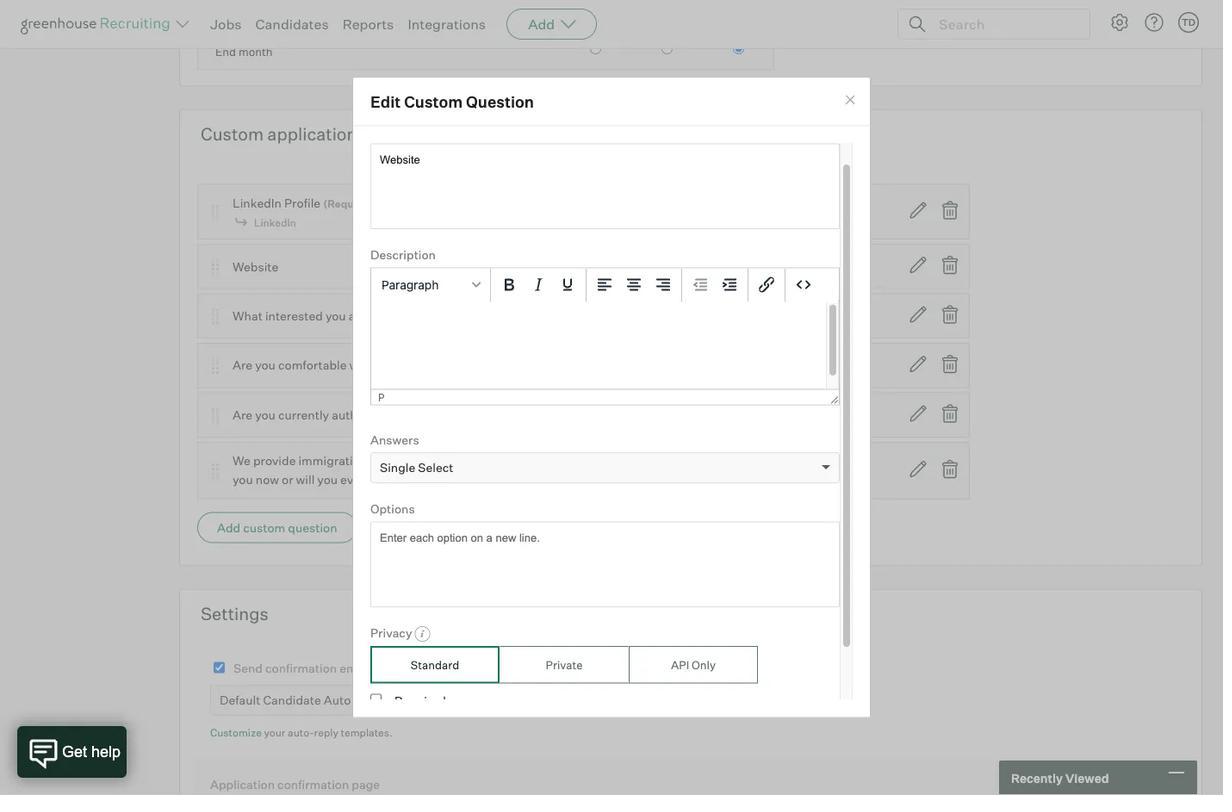 Task type: vqa. For each thing, say whether or not it's contained in the screenshot.
middle this
no



Task type: describe. For each thing, give the bounding box(es) containing it.
to left new
[[513, 453, 525, 468]]

to down "support" at the bottom left of page
[[483, 472, 494, 487]]

3 toolbar from the left
[[682, 268, 749, 302]]

currently
[[278, 407, 329, 422]]

0 vertical spatial work
[[409, 407, 437, 422]]

month
[[239, 45, 273, 58]]

add button
[[507, 9, 597, 40]]

integrations
[[408, 16, 486, 33]]

your
[[264, 727, 286, 739]]

candidates
[[255, 16, 329, 33]]

provide
[[253, 453, 296, 468]]

now
[[256, 472, 279, 487]]

unique
[[699, 453, 738, 468]]

customize your auto-reply templates.
[[210, 727, 393, 739]]

end month
[[215, 45, 273, 58]]

days
[[565, 358, 592, 373]]

linkedin profile (required)
[[233, 195, 378, 210]]

application confirmation page
[[210, 777, 380, 792]]

reply
[[314, 727, 339, 739]]

an
[[410, 358, 424, 373]]

edit custom question
[[370, 92, 534, 111]]

require
[[367, 472, 408, 487]]

comfortable
[[278, 358, 347, 373]]

email
[[340, 661, 370, 676]]

jobs
[[210, 16, 242, 33]]

add for add
[[528, 16, 555, 33]]

new
[[527, 453, 551, 468]]

candidate
[[263, 693, 321, 708]]

auto-
[[288, 727, 314, 739]]

in left an
[[397, 358, 408, 373]]

questions
[[361, 123, 440, 144]]

default candidate auto reply
[[220, 693, 386, 708]]

reports
[[343, 16, 394, 33]]

Required checkbox
[[370, 694, 382, 705]]

and
[[370, 453, 391, 468]]

application
[[210, 777, 275, 792]]

customize
[[210, 727, 262, 739]]

standard
[[411, 658, 459, 672]]

ever
[[340, 472, 365, 487]]

default candidate auto reply option
[[220, 693, 386, 708]]

send confirmation email to candidates
[[234, 661, 449, 676]]

job
[[501, 520, 519, 535]]

to up answers
[[395, 407, 407, 422]]

the inside we provide immigration and sponsorship support to new employees based on their unique circumstances. do you now or will you ever require sponsorship to work in the us?
[[540, 472, 558, 487]]

about
[[349, 308, 381, 323]]

templates.
[[341, 727, 393, 739]]

only
[[692, 658, 716, 672]]

1 toolbar from the left
[[491, 268, 587, 302]]

edit custom question dialog
[[352, 77, 871, 718]]

0 horizontal spatial custom
[[201, 123, 264, 144]]

are you comfortable working in an office in san francisco 5 days a week?
[[233, 358, 640, 373]]

working
[[349, 358, 395, 373]]

add custom question button
[[197, 512, 357, 543]]

td button
[[1175, 9, 1203, 36]]

reply
[[354, 693, 386, 708]]

required
[[395, 693, 446, 708]]

send
[[234, 661, 263, 676]]

confirmation for application
[[278, 777, 349, 792]]

(required) inside the linkedin profile (required)
[[323, 197, 378, 210]]

you down we
[[233, 472, 253, 487]]

application
[[267, 123, 357, 144]]

website
[[233, 259, 279, 274]]

auto
[[324, 693, 351, 708]]

from
[[426, 520, 452, 535]]

private
[[546, 658, 583, 672]]

copy from another job
[[394, 520, 519, 535]]

close image
[[844, 93, 857, 107]]

work inside we provide immigration and sponsorship support to new employees based on their unique circumstances. do you now or will you ever require sponsorship to work in the us?
[[497, 472, 524, 487]]

privacy
[[370, 625, 412, 640]]

0 horizontal spatial us?
[[519, 407, 543, 422]]

question
[[466, 92, 534, 111]]

p button
[[378, 391, 385, 403]]

answers
[[370, 432, 419, 447]]



Task type: locate. For each thing, give the bounding box(es) containing it.
paragraph button
[[375, 270, 487, 299]]

1 horizontal spatial (required)
[[587, 474, 642, 487]]

options
[[370, 501, 415, 516]]

(required) down based
[[587, 474, 642, 487]]

a
[[595, 358, 601, 373]]

on
[[654, 453, 668, 468]]

end
[[215, 45, 236, 58]]

select
[[418, 460, 454, 475]]

toolbar
[[491, 268, 587, 302], [587, 268, 682, 302], [682, 268, 749, 302]]

circumstances.
[[741, 453, 827, 468]]

edit
[[370, 92, 401, 111]]

linkedin
[[233, 195, 282, 210], [254, 216, 296, 229]]

are
[[233, 358, 253, 373], [233, 407, 253, 422]]

or
[[282, 472, 293, 487]]

api only option
[[629, 646, 758, 684]]

us? up new
[[519, 407, 543, 422]]

1 horizontal spatial work
[[497, 472, 524, 487]]

recently viewed
[[1012, 771, 1109, 786]]

are up we
[[233, 407, 253, 422]]

linkedin for linkedin
[[254, 216, 296, 229]]

1 horizontal spatial us?
[[561, 472, 585, 487]]

work down "support" at the bottom left of page
[[497, 472, 524, 487]]

confirmation up default candidate auto reply option
[[265, 661, 337, 676]]

1 horizontal spatial add
[[528, 16, 555, 33]]

office
[[427, 358, 458, 373]]

us? down employees
[[561, 472, 585, 487]]

td button
[[1179, 12, 1199, 33]]

the right lawfully
[[498, 407, 516, 422]]

the
[[498, 407, 516, 422], [540, 472, 558, 487]]

in
[[397, 358, 408, 373], [460, 358, 471, 373], [485, 407, 495, 422], [527, 472, 537, 487]]

to
[[395, 407, 407, 422], [513, 453, 525, 468], [483, 472, 494, 487], [373, 661, 384, 676]]

None checkbox
[[214, 662, 225, 674]]

configure image
[[1110, 12, 1130, 33]]

1 are from the top
[[233, 358, 253, 373]]

single
[[380, 460, 416, 475]]

linkedin for linkedin profile (required)
[[233, 195, 282, 210]]

recently
[[1012, 771, 1063, 786]]

add inside button
[[217, 520, 241, 535]]

1 horizontal spatial custom
[[404, 92, 463, 111]]

adept?
[[384, 308, 425, 323]]

0 vertical spatial add
[[528, 16, 555, 33]]

api
[[671, 658, 690, 672]]

viewed
[[1066, 771, 1109, 786]]

immigration
[[299, 453, 367, 468]]

what
[[233, 308, 263, 323]]

copy
[[394, 520, 423, 535]]

greenhouse recruiting image
[[21, 14, 176, 34]]

are down what
[[233, 358, 253, 373]]

0 horizontal spatial (required)
[[323, 197, 378, 210]]

0 vertical spatial the
[[498, 407, 516, 422]]

default
[[220, 693, 261, 708]]

single select
[[380, 460, 454, 475]]

work up answers
[[409, 407, 437, 422]]

in left san at the top of the page
[[460, 358, 471, 373]]

you down immigration
[[317, 472, 338, 487]]

0 vertical spatial linkedin
[[233, 195, 282, 210]]

1 vertical spatial sponsorship
[[410, 472, 480, 487]]

0 vertical spatial (required)
[[323, 197, 378, 210]]

linkedin left profile
[[233, 195, 282, 210]]

paragraph group
[[371, 268, 839, 302]]

linkedin down profile
[[254, 216, 296, 229]]

support
[[466, 453, 511, 468]]

we provide immigration and sponsorship support to new employees based on their unique circumstances. do you now or will you ever require sponsorship to work in the us?
[[233, 453, 846, 487]]

what interested you about adept?
[[233, 308, 425, 323]]

2 toolbar from the left
[[587, 268, 682, 302]]

0 vertical spatial are
[[233, 358, 253, 373]]

add
[[528, 16, 555, 33], [217, 520, 241, 535]]

0 horizontal spatial work
[[409, 407, 437, 422]]

sponsorship down "support" at the bottom left of page
[[410, 472, 480, 487]]

confirmation for send
[[265, 661, 337, 676]]

1 vertical spatial us?
[[561, 472, 585, 487]]

None radio
[[590, 0, 601, 4], [590, 43, 601, 54], [590, 0, 601, 4], [590, 43, 601, 54]]

1 horizontal spatial the
[[540, 472, 558, 487]]

will
[[296, 472, 315, 487]]

td
[[1182, 16, 1196, 28]]

0 vertical spatial custom
[[404, 92, 463, 111]]

custom
[[243, 520, 285, 535]]

custom inside dialog
[[404, 92, 463, 111]]

1 vertical spatial linkedin
[[254, 216, 296, 229]]

Enter each option on a new line. text field
[[370, 521, 840, 607]]

in down new
[[527, 472, 537, 487]]

in inside we provide immigration and sponsorship support to new employees based on their unique circumstances. do you now or will you ever require sponsorship to work in the us?
[[527, 472, 537, 487]]

us? inside we provide immigration and sponsorship support to new employees based on their unique circumstances. do you now or will you ever require sponsorship to work in the us?
[[561, 472, 585, 487]]

reports link
[[343, 16, 394, 33]]

we
[[233, 453, 251, 468]]

1 vertical spatial confirmation
[[278, 777, 349, 792]]

you left about
[[326, 308, 346, 323]]

are for are you comfortable working in an office in san francisco 5 days a week?
[[233, 358, 253, 373]]

p
[[378, 391, 385, 403]]

san
[[473, 358, 495, 373]]

custom left application
[[201, 123, 264, 144]]

Website text field
[[370, 143, 840, 229]]

custom up questions
[[404, 92, 463, 111]]

None radio
[[662, 43, 673, 54], [733, 43, 744, 54], [662, 43, 673, 54], [733, 43, 744, 54]]

private option
[[500, 646, 629, 684]]

profile
[[284, 195, 321, 210]]

do
[[830, 453, 846, 468]]

add inside popup button
[[528, 16, 555, 33]]

1 vertical spatial work
[[497, 472, 524, 487]]

to right email
[[373, 661, 384, 676]]

sponsorship down answers
[[394, 453, 463, 468]]

page
[[352, 777, 380, 792]]

1 vertical spatial add
[[217, 520, 241, 535]]

add for add custom question
[[217, 520, 241, 535]]

francisco
[[498, 358, 553, 373]]

1 vertical spatial custom
[[201, 123, 264, 144]]

you left comfortable
[[255, 358, 276, 373]]

1 vertical spatial (required)
[[587, 474, 642, 487]]

lawfully
[[439, 407, 482, 422]]

sponsorship
[[394, 453, 463, 468], [410, 472, 480, 487]]

jobs link
[[210, 16, 242, 33]]

custom
[[404, 92, 463, 111], [201, 123, 264, 144]]

1 vertical spatial are
[[233, 407, 253, 422]]

5
[[555, 358, 563, 373]]

week?
[[604, 358, 640, 373]]

copy from another job button
[[374, 512, 539, 543]]

confirmation
[[265, 661, 337, 676], [278, 777, 349, 792]]

0 vertical spatial sponsorship
[[394, 453, 463, 468]]

in right lawfully
[[485, 407, 495, 422]]

us?
[[519, 407, 543, 422], [561, 472, 585, 487]]

authorized
[[332, 407, 393, 422]]

question
[[288, 520, 337, 535]]

description
[[370, 247, 436, 262]]

confirmation left page
[[278, 777, 349, 792]]

0 horizontal spatial add
[[217, 520, 241, 535]]

another
[[455, 520, 499, 535]]

the down new
[[540, 472, 558, 487]]

customize link
[[210, 727, 262, 739]]

their
[[671, 453, 697, 468]]

Search text field
[[935, 12, 1074, 37]]

are you currently authorized to work lawfully in the us?
[[233, 407, 543, 422]]

employees
[[553, 453, 614, 468]]

based
[[617, 453, 651, 468]]

standard option
[[370, 646, 500, 684]]

custom application questions
[[201, 123, 440, 144]]

1 vertical spatial the
[[540, 472, 558, 487]]

(required)
[[323, 197, 378, 210], [587, 474, 642, 487]]

0 vertical spatial us?
[[519, 407, 543, 422]]

candidates
[[387, 661, 449, 676]]

add custom question
[[217, 520, 337, 535]]

2 are from the top
[[233, 407, 253, 422]]

interested
[[265, 308, 323, 323]]

are for are you currently authorized to work lawfully in the us?
[[233, 407, 253, 422]]

api only
[[671, 658, 716, 672]]

(required) right profile
[[323, 197, 378, 210]]

resize image
[[831, 396, 839, 404]]

0 vertical spatial confirmation
[[265, 661, 337, 676]]

work
[[409, 407, 437, 422], [497, 472, 524, 487]]

single select option
[[380, 460, 454, 475]]

0 horizontal spatial the
[[498, 407, 516, 422]]

integrations link
[[408, 16, 486, 33]]

you left 'currently' at the bottom
[[255, 407, 276, 422]]



